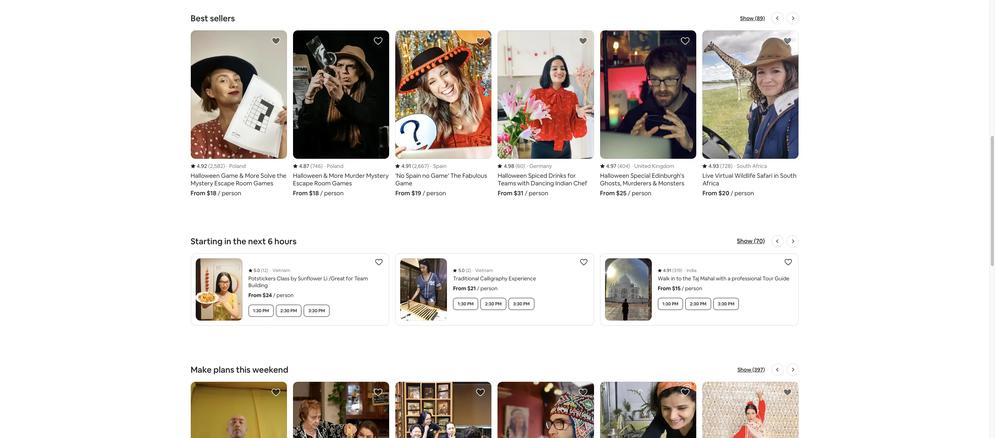 Task type: locate. For each thing, give the bounding box(es) containing it.
) inside "halloween & more murder mystery escape room games" group
[[321, 163, 323, 169]]

2:30
[[485, 301, 495, 307], [690, 301, 700, 307], [281, 308, 290, 314]]

· left spain
[[431, 163, 432, 169]]

2:30 pm down from $15 / person
[[690, 301, 707, 307]]

make plans this weekend
[[191, 365, 289, 375]]

( inside "halloween & more murder mystery escape room games" group
[[311, 163, 312, 169]]

$18 inside "halloween & more murder mystery escape room games" group
[[309, 189, 319, 197]]

weekend
[[253, 365, 289, 375]]

1 poland from the left
[[229, 163, 246, 169]]

( for 2,667
[[413, 163, 414, 169]]

( left '· india'
[[673, 268, 674, 274]]

2:30 pm for from $24 / person
[[281, 308, 297, 314]]

) inside live virtual wildlife safari in south africa group
[[731, 163, 733, 169]]

/ down 2,582
[[218, 189, 221, 197]]

from left $21
[[453, 285, 467, 292]]

· united kingdom
[[632, 163, 675, 169]]

0 horizontal spatial · vietnam
[[270, 268, 290, 274]]

halloween & more murder mystery escape room games group
[[293, 30, 390, 197]]

2 horizontal spatial 2:30 pm link
[[686, 298, 712, 310]]

) right 4.87
[[321, 163, 323, 169]]

'no spain no game' the fabulous game group
[[396, 30, 492, 197]]

0 horizontal spatial 3:30 pm link
[[304, 305, 330, 317]]

( inside live virtual wildlife safari in south africa group
[[721, 163, 722, 169]]

poland right the 746
[[327, 163, 344, 169]]

1:30 pm link for $21
[[453, 298, 479, 310]]

1:30 pm down $24
[[253, 308, 269, 314]]

0 horizontal spatial 1:30 pm
[[253, 308, 269, 314]]

( inside the 'no spain no game' the fabulous game group
[[413, 163, 414, 169]]

· germany
[[527, 163, 552, 169]]

person inside halloween game & more solve the mystery escape room games group
[[222, 189, 241, 197]]

show (70) link
[[738, 237, 766, 245]]

5.0 ( 12 )
[[254, 268, 269, 274]]

person inside halloween special edinburgh's ghosts, murderers & monsters group
[[632, 189, 652, 197]]

1 horizontal spatial 2:30 pm
[[485, 301, 502, 307]]

) inside halloween special edinburgh's ghosts, murderers & monsters group
[[629, 163, 631, 169]]

$15
[[673, 285, 681, 292]]

$18 inside halloween game & more solve the mystery escape room games group
[[207, 189, 217, 197]]

from inside halloween special edinburgh's ghosts, murderers & monsters group
[[601, 189, 615, 197]]

from inside the 'no spain no game' the fabulous game group
[[396, 189, 410, 197]]

· poland right 2,582
[[227, 163, 246, 169]]

person inside the 'no spain no game' the fabulous game group
[[427, 189, 446, 197]]

/ inside halloween game & more solve the mystery escape room games group
[[218, 189, 221, 197]]

· right 404
[[632, 163, 633, 169]]

$21
[[468, 285, 476, 292]]

person for 4.98 ( 60 )
[[529, 189, 549, 197]]

1 horizontal spatial 1:30 pm
[[458, 301, 474, 307]]

404
[[620, 163, 629, 169]]

1 horizontal spatial 3:30 pm link
[[509, 298, 535, 310]]

) inside halloween game & more solve the mystery escape room games group
[[223, 163, 225, 169]]

2 horizontal spatial 2:30 pm
[[690, 301, 707, 307]]

) right 4.92
[[223, 163, 225, 169]]

3:30 pm link for from $15 / person
[[714, 298, 740, 310]]

$18
[[207, 189, 217, 197], [309, 189, 319, 197]]

plans
[[214, 365, 234, 375]]

· right 2,582
[[227, 163, 228, 169]]

2 $18 from the left
[[309, 189, 319, 197]]

poland right 2,582
[[229, 163, 246, 169]]

( up from $24 / person at bottom left
[[261, 268, 263, 274]]

0 horizontal spatial 3:30
[[309, 308, 318, 314]]

1 5.0 from the left
[[254, 268, 260, 274]]

4.91 left 2,667
[[402, 163, 411, 169]]

· right 2
[[473, 268, 474, 274]]

2 vertical spatial show
[[738, 367, 752, 373]]

· for 4.98 ( 60 )
[[527, 163, 528, 169]]

1:30 pm down $21
[[458, 301, 474, 307]]

0 vertical spatial 4.91
[[402, 163, 411, 169]]

) up $21
[[470, 268, 472, 274]]

2:30 pm for from $15 / person
[[690, 301, 707, 307]]

2:30 pm link down from $21 / person
[[481, 298, 507, 310]]

1 horizontal spatial · vietnam
[[473, 268, 493, 274]]

· for 4.91 ( 2,667 )
[[431, 163, 432, 169]]

next
[[248, 236, 266, 247]]

1:30 pm for $24
[[253, 308, 269, 314]]

(89)
[[756, 15, 766, 22]]

1 from $18 / person from the left
[[191, 189, 241, 197]]

) left · spain
[[428, 163, 429, 169]]

)
[[223, 163, 225, 169], [321, 163, 323, 169], [428, 163, 429, 169], [524, 163, 526, 169], [629, 163, 631, 169], [731, 163, 733, 169], [267, 268, 269, 274], [470, 268, 472, 274], [682, 268, 683, 274]]

2 horizontal spatial 3:30 pm link
[[714, 298, 740, 310]]

$18 down the 746
[[309, 189, 319, 197]]

4.97
[[607, 163, 617, 169]]

· poland inside "halloween & more murder mystery escape room games" group
[[324, 163, 344, 169]]

· inside halloween special edinburgh's ghosts, murderers & monsters group
[[632, 163, 633, 169]]

1 horizontal spatial 2:30
[[485, 301, 495, 307]]

3:30
[[514, 301, 523, 307], [718, 301, 728, 307], [309, 308, 318, 314]]

) for 4.97 ( 404 )
[[629, 163, 631, 169]]

from inside halloween spiced drinks for teams with dancing indian chef group
[[498, 189, 513, 197]]

1 · poland from the left
[[227, 163, 246, 169]]

0 horizontal spatial 4.91
[[402, 163, 411, 169]]

3:30 for from $24 / person
[[309, 308, 318, 314]]

the
[[233, 236, 247, 247]]

4.93
[[709, 163, 720, 169]]

(
[[208, 163, 210, 169], [311, 163, 312, 169], [413, 163, 414, 169], [516, 163, 518, 169], [618, 163, 620, 169], [721, 163, 722, 169], [261, 268, 263, 274], [466, 268, 467, 274], [673, 268, 674, 274]]

from down 4.87
[[293, 189, 308, 197]]

( left · spain
[[413, 163, 414, 169]]

/
[[218, 189, 221, 197], [320, 189, 323, 197], [423, 189, 426, 197], [525, 189, 528, 197], [628, 189, 631, 197], [731, 189, 734, 197], [477, 285, 480, 292], [682, 285, 685, 292], [273, 292, 276, 299]]

3:30 pm link
[[509, 298, 535, 310], [714, 298, 740, 310], [304, 305, 330, 317]]

$31
[[514, 189, 524, 197]]

2 horizontal spatial 3:30 pm
[[718, 301, 735, 307]]

12
[[263, 268, 267, 274]]

from left $19
[[396, 189, 410, 197]]

) for 5.0 ( 2 )
[[470, 268, 472, 274]]

1 horizontal spatial $18
[[309, 189, 319, 197]]

4.91 inside the 'no spain no game' the fabulous game group
[[402, 163, 411, 169]]

person inside halloween spiced drinks for teams with dancing indian chef group
[[529, 189, 549, 197]]

) for 4.93 ( 728 )
[[731, 163, 733, 169]]

2 horizontal spatial 1:30 pm link
[[658, 298, 684, 310]]

· for 4.87 ( 746 )
[[324, 163, 326, 169]]

poland inside halloween game & more solve the mystery escape room games group
[[229, 163, 246, 169]]

show (397)
[[738, 367, 766, 373]]

4.91 left "319"
[[664, 268, 672, 274]]

5.0
[[254, 268, 260, 274], [459, 268, 465, 274]]

from inside "halloween & more murder mystery escape room games" group
[[293, 189, 308, 197]]

2:30 down from $15 / person
[[690, 301, 700, 307]]

rating 4.93 out of 5; 728 reviews image
[[703, 163, 733, 169]]

2 poland from the left
[[327, 163, 344, 169]]

rating 4.91 out of 5; 2,667 reviews image
[[396, 163, 429, 169]]

from for 4.97
[[601, 189, 615, 197]]

· right 728
[[735, 163, 736, 169]]

2 horizontal spatial 1:30
[[663, 301, 671, 307]]

· vietnam for $21
[[473, 268, 493, 274]]

0 horizontal spatial $18
[[207, 189, 217, 197]]

1 horizontal spatial 3:30
[[514, 301, 523, 307]]

( for 746
[[311, 163, 312, 169]]

0 horizontal spatial 1:30
[[253, 308, 262, 314]]

from $18 / person for 746
[[293, 189, 344, 197]]

2:30 pm down from $21 / person
[[485, 301, 502, 307]]

$20
[[719, 189, 730, 197]]

) left south
[[731, 163, 733, 169]]

2:30 pm for from $21 / person
[[485, 301, 502, 307]]

/ inside live virtual wildlife safari in south africa group
[[731, 189, 734, 197]]

from $18 / person for 2,582
[[191, 189, 241, 197]]

5.0 ( 2 )
[[459, 268, 472, 274]]

show left (89) at the right of the page
[[741, 15, 754, 22]]

from inside halloween game & more solve the mystery escape room games group
[[191, 189, 206, 197]]

) left '· india'
[[682, 268, 683, 274]]

2:30 down from $21 / person
[[485, 301, 495, 307]]

· inside "halloween & more murder mystery escape room games" group
[[324, 163, 326, 169]]

· vietnam
[[270, 268, 290, 274], [473, 268, 493, 274]]

0 horizontal spatial vietnam
[[273, 268, 290, 274]]

( up from $21 / person
[[466, 268, 467, 274]]

person for 4.92 ( 2,582 )
[[222, 189, 241, 197]]

1 horizontal spatial 1:30
[[458, 301, 467, 307]]

person
[[222, 189, 241, 197], [324, 189, 344, 197], [427, 189, 446, 197], [529, 189, 549, 197], [632, 189, 652, 197], [735, 189, 755, 197], [481, 285, 498, 292], [686, 285, 703, 292], [277, 292, 294, 299]]

( right 4.92
[[208, 163, 210, 169]]

1 horizontal spatial from $18 / person
[[293, 189, 344, 197]]

) left united
[[629, 163, 631, 169]]

2:30 pm link for from $24 / person
[[276, 305, 302, 317]]

from $18 / person down 2,582
[[191, 189, 241, 197]]

from $18 / person inside halloween game & more solve the mystery escape room games group
[[191, 189, 241, 197]]

3:30 pm
[[514, 301, 530, 307], [718, 301, 735, 307], [309, 308, 325, 314]]

2:30 pm link
[[481, 298, 507, 310], [686, 298, 712, 310], [276, 305, 302, 317]]

from left $31
[[498, 189, 513, 197]]

show (89)
[[741, 15, 766, 22]]

0 vertical spatial show
[[741, 15, 754, 22]]

1:30 pm
[[458, 301, 474, 307], [663, 301, 679, 307], [253, 308, 269, 314]]

from for 4.93
[[703, 189, 718, 197]]

save this experience image
[[374, 36, 383, 46], [579, 36, 588, 46], [784, 36, 793, 46], [272, 388, 281, 397], [476, 388, 486, 397], [579, 388, 588, 397], [681, 388, 690, 397]]

2:30 down from $24 / person at bottom left
[[281, 308, 290, 314]]

· for 4.97 ( 404 )
[[632, 163, 633, 169]]

2 from $18 / person from the left
[[293, 189, 344, 197]]

from $20 / person
[[703, 189, 755, 197]]

/ right $15
[[682, 285, 685, 292]]

60
[[518, 163, 524, 169]]

1:30 pm link down $15
[[658, 298, 684, 310]]

1 horizontal spatial 4.91
[[664, 268, 672, 274]]

1 horizontal spatial · poland
[[324, 163, 344, 169]]

· poland for 4.92 ( 2,582 )
[[227, 163, 246, 169]]

) for 4.91 ( 319 )
[[682, 268, 683, 274]]

show (397) link
[[738, 366, 766, 374]]

2:30 pm link down from $15 / person
[[686, 298, 712, 310]]

from left $25
[[601, 189, 615, 197]]

1 horizontal spatial vietnam
[[476, 268, 493, 274]]

1 horizontal spatial 2:30 pm link
[[481, 298, 507, 310]]

person for 4.97 ( 404 )
[[632, 189, 652, 197]]

$18 for 746
[[309, 189, 319, 197]]

india
[[687, 268, 697, 274]]

5.0 for $21
[[459, 268, 465, 274]]

/ for 728
[[731, 189, 734, 197]]

1 vertical spatial 4.91
[[664, 268, 672, 274]]

from inside live virtual wildlife safari in south africa group
[[703, 189, 718, 197]]

· poland
[[227, 163, 246, 169], [324, 163, 344, 169]]

1 horizontal spatial poland
[[327, 163, 344, 169]]

· spain
[[431, 163, 447, 169]]

rating 5.0 out of 5; 12 reviews image
[[249, 268, 269, 274]]

2:30 pm link down from $24 / person at bottom left
[[276, 305, 302, 317]]

0 horizontal spatial poland
[[229, 163, 246, 169]]

/ for 60
[[525, 189, 528, 197]]

· poland inside halloween game & more solve the mystery escape room games group
[[227, 163, 246, 169]]

from $18 / person
[[191, 189, 241, 197], [293, 189, 344, 197]]

halloween spiced drinks for teams with dancing indian chef group
[[498, 30, 594, 197]]

· for 4.92 ( 2,582 )
[[227, 163, 228, 169]]

· right 60
[[527, 163, 528, 169]]

0 horizontal spatial 2:30
[[281, 308, 290, 314]]

2 horizontal spatial 2:30
[[690, 301, 700, 307]]

show for next
[[738, 237, 753, 245]]

) up $24
[[267, 268, 269, 274]]

319
[[674, 268, 682, 274]]

1 horizontal spatial 1:30 pm link
[[453, 298, 479, 310]]

4.91 ( 319 )
[[664, 268, 683, 274]]

show (70)
[[738, 237, 766, 245]]

· vietnam right 2
[[473, 268, 493, 274]]

from
[[191, 189, 206, 197], [293, 189, 308, 197], [396, 189, 410, 197], [498, 189, 513, 197], [601, 189, 615, 197], [703, 189, 718, 197], [453, 285, 467, 292], [658, 285, 671, 292], [249, 292, 262, 299]]

5.0 left 12
[[254, 268, 260, 274]]

/ for 746
[[320, 189, 323, 197]]

2 horizontal spatial 3:30
[[718, 301, 728, 307]]

) left · germany
[[524, 163, 526, 169]]

746
[[312, 163, 321, 169]]

from $24 / person
[[249, 292, 294, 299]]

0 horizontal spatial 5.0
[[254, 268, 260, 274]]

rating 5.0 out of 5; 2 reviews image
[[453, 268, 472, 274]]

1:30 pm link down $24
[[249, 305, 274, 317]]

pm
[[468, 301, 474, 307], [496, 301, 502, 307], [524, 301, 530, 307], [672, 301, 679, 307], [700, 301, 707, 307], [729, 301, 735, 307], [263, 308, 269, 314], [291, 308, 297, 314], [319, 308, 325, 314]]

1 · vietnam from the left
[[270, 268, 290, 274]]

from left $15
[[658, 285, 671, 292]]

0 horizontal spatial 2:30 pm link
[[276, 305, 302, 317]]

( inside halloween special edinburgh's ghosts, murderers & monsters group
[[618, 163, 620, 169]]

0 horizontal spatial 2:30 pm
[[281, 308, 297, 314]]

( right 4.87
[[311, 163, 312, 169]]

poland inside "halloween & more murder mystery escape room games" group
[[327, 163, 344, 169]]

· left the india
[[685, 268, 686, 274]]

) inside halloween spiced drinks for teams with dancing indian chef group
[[524, 163, 526, 169]]

· inside live virtual wildlife safari in south africa group
[[735, 163, 736, 169]]

/ right $31
[[525, 189, 528, 197]]

1 horizontal spatial 5.0
[[459, 268, 465, 274]]

vietnam right 2
[[476, 268, 493, 274]]

/ for 2,667
[[423, 189, 426, 197]]

2 · vietnam from the left
[[473, 268, 493, 274]]

1 horizontal spatial 3:30 pm
[[514, 301, 530, 307]]

1 vietnam from the left
[[273, 268, 290, 274]]

starting
[[191, 236, 223, 247]]

/ inside halloween special edinburgh's ghosts, murderers & monsters group
[[628, 189, 631, 197]]

1:30
[[458, 301, 467, 307], [663, 301, 671, 307], [253, 308, 262, 314]]

4.91 for 4.91 ( 319 )
[[664, 268, 672, 274]]

1:30 down from $15 / person
[[663, 301, 671, 307]]

4.87 ( 746 )
[[299, 163, 323, 169]]

2:30 pm
[[485, 301, 502, 307], [690, 301, 707, 307], [281, 308, 297, 314]]

(70)
[[754, 237, 766, 245]]

vietnam
[[273, 268, 290, 274], [476, 268, 493, 274]]

4.93 ( 728 )
[[709, 163, 733, 169]]

( right 4.97
[[618, 163, 620, 169]]

· inside halloween spiced drinks for teams with dancing indian chef group
[[527, 163, 528, 169]]

( for 60
[[516, 163, 518, 169]]

1:30 for $21
[[458, 301, 467, 307]]

1:30 pm link for $24
[[249, 305, 274, 317]]

/ right $19
[[423, 189, 426, 197]]

) for 4.91 ( 2,667 )
[[428, 163, 429, 169]]

$18 down 4.92 ( 2,582 )
[[207, 189, 217, 197]]

/ inside "halloween & more murder mystery escape room games" group
[[320, 189, 323, 197]]

from left $20
[[703, 189, 718, 197]]

(397)
[[753, 367, 766, 373]]

show left (70)
[[738, 237, 753, 245]]

rating 4.91 out of 5; 319 reviews image
[[658, 268, 683, 274]]

/ down the 746
[[320, 189, 323, 197]]

3:30 for from $21 / person
[[514, 301, 523, 307]]

· poland for 4.87 ( 746 )
[[324, 163, 344, 169]]

vietnam right 12
[[273, 268, 290, 274]]

0 horizontal spatial from $18 / person
[[191, 189, 241, 197]]

sellers
[[210, 13, 235, 23]]

( inside halloween game & more solve the mystery escape room games group
[[208, 163, 210, 169]]

4.91
[[402, 163, 411, 169], [664, 268, 672, 274]]

) for 4.87 ( 746 )
[[321, 163, 323, 169]]

poland
[[229, 163, 246, 169], [327, 163, 344, 169]]

1:30 down from $21 / person
[[458, 301, 467, 307]]

728
[[722, 163, 731, 169]]

( right 4.98
[[516, 163, 518, 169]]

save this experience image
[[272, 36, 281, 46], [476, 36, 486, 46], [681, 36, 690, 46], [374, 388, 383, 397], [784, 388, 793, 397]]

( for 2
[[466, 268, 467, 274]]

1 $18 from the left
[[207, 189, 217, 197]]

) inside the 'no spain no game' the fabulous game group
[[428, 163, 429, 169]]

5.0 left 2
[[459, 268, 465, 274]]

0 horizontal spatial 3:30 pm
[[309, 308, 325, 314]]

· right the 746
[[324, 163, 326, 169]]

/ inside halloween spiced drinks for teams with dancing indian chef group
[[525, 189, 528, 197]]

( inside halloween spiced drinks for teams with dancing indian chef group
[[516, 163, 518, 169]]

/ right $25
[[628, 189, 631, 197]]

save this experience image for from $19 / person
[[476, 36, 486, 46]]

· inside halloween game & more solve the mystery escape room games group
[[227, 163, 228, 169]]

from down 4.92
[[191, 189, 206, 197]]

save this experience image inside live virtual wildlife safari in south africa group
[[784, 36, 793, 46]]

2 · poland from the left
[[324, 163, 344, 169]]

1:30 pm down $15
[[663, 301, 679, 307]]

4.97 ( 404 )
[[607, 163, 631, 169]]

1:30 down from $24 / person at bottom left
[[253, 308, 262, 314]]

2:30 pm down from $24 / person at bottom left
[[281, 308, 297, 314]]

· vietnam right 12
[[270, 268, 290, 274]]

0 horizontal spatial 1:30 pm link
[[249, 305, 274, 317]]

· for 5.0 ( 2 )
[[473, 268, 474, 274]]

2 5.0 from the left
[[459, 268, 465, 274]]

1:30 pm link
[[453, 298, 479, 310], [658, 298, 684, 310], [249, 305, 274, 317]]

from $18 / person inside "halloween & more murder mystery escape room games" group
[[293, 189, 344, 197]]

) for 4.98 ( 60 )
[[524, 163, 526, 169]]

from $15 / person
[[658, 285, 703, 292]]

2 vietnam from the left
[[476, 268, 493, 274]]

1:30 pm link down $21
[[453, 298, 479, 310]]

·
[[227, 163, 228, 169], [324, 163, 326, 169], [431, 163, 432, 169], [527, 163, 528, 169], [632, 163, 633, 169], [735, 163, 736, 169], [270, 268, 271, 274], [473, 268, 474, 274], [685, 268, 686, 274]]

( right 4.93
[[721, 163, 722, 169]]

1 vertical spatial show
[[738, 237, 753, 245]]

· right 12
[[270, 268, 271, 274]]

person inside "halloween & more murder mystery escape room games" group
[[324, 189, 344, 197]]

person inside live virtual wildlife safari in south africa group
[[735, 189, 755, 197]]

0 horizontal spatial · poland
[[227, 163, 246, 169]]

/ inside the 'no spain no game' the fabulous game group
[[423, 189, 426, 197]]

starting in the next 6 hours
[[191, 236, 297, 247]]

from for 4.92
[[191, 189, 206, 197]]

from $18 / person down the 746
[[293, 189, 344, 197]]

from for 4.91
[[396, 189, 410, 197]]

save this experience image inside the 'no spain no game' the fabulous game group
[[476, 36, 486, 46]]

show
[[741, 15, 754, 22], [738, 237, 753, 245], [738, 367, 752, 373]]

3:30 for from $15 / person
[[718, 301, 728, 307]]

· inside the 'no spain no game' the fabulous game group
[[431, 163, 432, 169]]

show left (397)
[[738, 367, 752, 373]]

2 horizontal spatial 1:30 pm
[[663, 301, 679, 307]]

· poland right the 746
[[324, 163, 344, 169]]

/ right $20
[[731, 189, 734, 197]]



Task type: vqa. For each thing, say whether or not it's contained in the screenshot.
4.98
yes



Task type: describe. For each thing, give the bounding box(es) containing it.
show (89) link
[[741, 14, 766, 22]]

( for 12
[[261, 268, 263, 274]]

this
[[236, 365, 251, 375]]

kingdom
[[653, 163, 675, 169]]

vietnam for $21
[[476, 268, 493, 274]]

united
[[635, 163, 651, 169]]

1:30 pm link for $15
[[658, 298, 684, 310]]

2:30 for from $24 / person
[[281, 308, 290, 314]]

3:30 pm for from $15 / person
[[718, 301, 735, 307]]

) for 4.92 ( 2,582 )
[[223, 163, 225, 169]]

( for 404
[[618, 163, 620, 169]]

) for 5.0 ( 12 )
[[267, 268, 269, 274]]

2,582
[[210, 163, 223, 169]]

person for 4.91 ( 2,667 )
[[427, 189, 446, 197]]

save this experience image for from $18 / person
[[272, 36, 281, 46]]

4.92 ( 2,582 )
[[197, 163, 225, 169]]

$24
[[263, 292, 272, 299]]

$18 for 2,582
[[207, 189, 217, 197]]

germany
[[530, 163, 552, 169]]

3:30 pm for from $24 / person
[[309, 308, 325, 314]]

/ right $24
[[273, 292, 276, 299]]

$25
[[617, 189, 627, 197]]

save this experience image for from $25 / person
[[681, 36, 690, 46]]

( for 319
[[673, 268, 674, 274]]

south
[[737, 163, 752, 169]]

2:30 for from $15 / person
[[690, 301, 700, 307]]

2:30 pm link for from $15 / person
[[686, 298, 712, 310]]

best sellers
[[191, 13, 235, 23]]

( for 2,582
[[208, 163, 210, 169]]

from $19 / person
[[396, 189, 446, 197]]

1:30 for $24
[[253, 308, 262, 314]]

poland for 4.92 ( 2,582 )
[[229, 163, 246, 169]]

africa
[[753, 163, 768, 169]]

· for 4.93 ( 728 )
[[735, 163, 736, 169]]

show for weekend
[[738, 367, 752, 373]]

3:30 pm for from $21 / person
[[514, 301, 530, 307]]

make
[[191, 365, 212, 375]]

3:30 pm link for from $21 / person
[[509, 298, 535, 310]]

from for 4.87
[[293, 189, 308, 197]]

3:30 pm link for from $24 / person
[[304, 305, 330, 317]]

person for 4.87 ( 746 )
[[324, 189, 344, 197]]

· for 4.91 ( 319 )
[[685, 268, 686, 274]]

2:30 for from $21 / person
[[485, 301, 495, 307]]

/ for 404
[[628, 189, 631, 197]]

save this experience image inside halloween spiced drinks for teams with dancing indian chef group
[[579, 36, 588, 46]]

2:30 pm link for from $21 / person
[[481, 298, 507, 310]]

5.0 for $24
[[254, 268, 260, 274]]

4.98
[[504, 163, 515, 169]]

4.98 ( 60 )
[[504, 163, 526, 169]]

/ for 2,582
[[218, 189, 221, 197]]

4.91 for 4.91 ( 2,667 )
[[402, 163, 411, 169]]

$19
[[412, 189, 422, 197]]

· south africa
[[735, 163, 768, 169]]

rating 4.97 out of 5; 404 reviews image
[[601, 163, 631, 169]]

from $21 / person
[[453, 285, 498, 292]]

save this experience image inside "halloween & more murder mystery escape room games" group
[[374, 36, 383, 46]]

from for 4.98
[[498, 189, 513, 197]]

from $25 / person
[[601, 189, 652, 197]]

/ right $21
[[477, 285, 480, 292]]

2
[[467, 268, 470, 274]]

from left $24
[[249, 292, 262, 299]]

live virtual wildlife safari in south africa group
[[703, 30, 799, 197]]

from $31 / person
[[498, 189, 549, 197]]

4.92
[[197, 163, 207, 169]]

poland for 4.87 ( 746 )
[[327, 163, 344, 169]]

2,667
[[414, 163, 428, 169]]

· india
[[685, 268, 697, 274]]

( for 728
[[721, 163, 722, 169]]

rating 4.98 out of 5; 60 reviews image
[[498, 163, 526, 169]]

person for 4.93 ( 728 )
[[735, 189, 755, 197]]

halloween special edinburgh's ghosts, murderers & monsters group
[[601, 30, 697, 197]]

1:30 for $15
[[663, 301, 671, 307]]

rating 4.87 out of 5; 746 reviews image
[[293, 163, 323, 169]]

halloween game & more solve the mystery escape room games group
[[191, 30, 287, 197]]

6
[[268, 236, 273, 247]]

spain
[[434, 163, 447, 169]]

4.87
[[299, 163, 310, 169]]

1:30 pm for $15
[[663, 301, 679, 307]]

· for 5.0 ( 12 )
[[270, 268, 271, 274]]

hours
[[275, 236, 297, 247]]

1:30 pm for $21
[[458, 301, 474, 307]]

· vietnam for $24
[[270, 268, 290, 274]]

best
[[191, 13, 208, 23]]

vietnam for $24
[[273, 268, 290, 274]]

rating 4.92 out of 5; 2,582 reviews image
[[191, 163, 225, 169]]

4.91 ( 2,667 )
[[402, 163, 429, 169]]

in
[[224, 236, 231, 247]]



